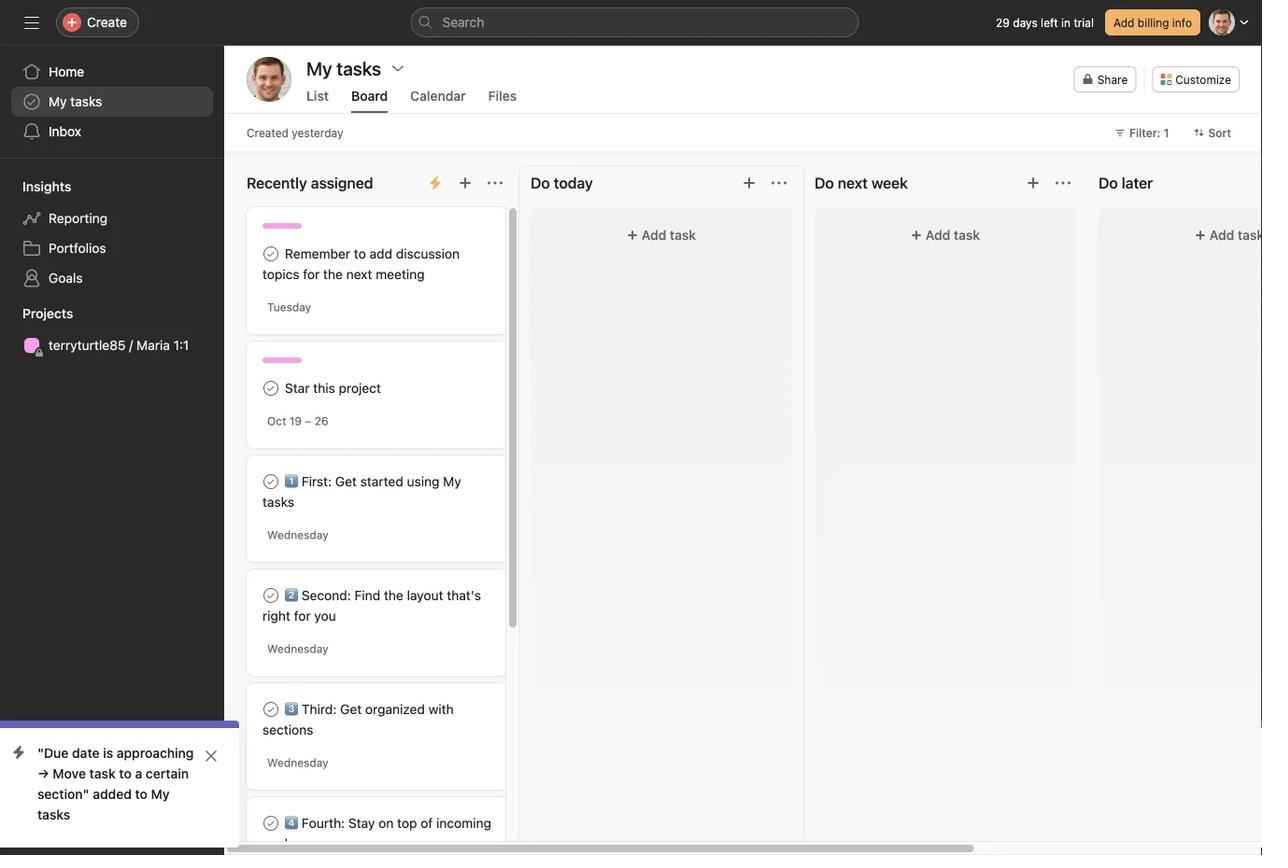 Task type: describe. For each thing, give the bounding box(es) containing it.
for inside remember to add discussion topics for the next meeting
[[303, 267, 320, 282]]

–
[[305, 415, 312, 428]]

incoming
[[436, 816, 491, 832]]

list
[[306, 88, 329, 104]]

reporting
[[49, 211, 108, 226]]

/
[[129, 338, 133, 353]]

projects element
[[0, 297, 224, 364]]

→
[[37, 767, 49, 782]]

tuesday button
[[267, 301, 311, 314]]

next
[[346, 267, 372, 282]]

search list box
[[411, 7, 859, 37]]

29
[[996, 16, 1010, 29]]

my inside global element
[[49, 94, 67, 109]]

projects button
[[0, 305, 73, 323]]

terryturtle85 / maria 1:1 link
[[11, 331, 213, 361]]

share button
[[1074, 66, 1136, 93]]

2️⃣
[[285, 588, 298, 604]]

filter: 1
[[1130, 126, 1169, 139]]

wednesday for tasks
[[267, 529, 329, 542]]

add task for do today
[[642, 228, 696, 243]]

create
[[87, 14, 127, 30]]

you
[[314, 609, 336, 624]]

this
[[313, 381, 335, 396]]

wednesday button for right
[[267, 643, 329, 656]]

remember
[[285, 246, 350, 262]]

my inside "due date is approaching → move task to a certain section" added to my tasks
[[151, 787, 170, 803]]

global element
[[0, 46, 224, 158]]

"due
[[37, 746, 69, 761]]

1 more section actions image from the left
[[488, 176, 503, 191]]

completed checkbox for remember to add discussion topics for the next meeting
[[260, 243, 282, 265]]

completed image for 2️⃣ second: find the layout that's right for you
[[260, 585, 282, 607]]

tt
[[260, 71, 278, 88]]

my tasks
[[306, 57, 381, 79]]

portfolios link
[[11, 234, 213, 263]]

task inside "due date is approaching → move task to a certain section" added to my tasks
[[89, 767, 116, 782]]

show options image
[[391, 61, 406, 76]]

left
[[1041, 16, 1058, 29]]

tasks inside "due date is approaching → move task to a certain section" added to my tasks
[[37, 808, 70, 823]]

on
[[379, 816, 394, 832]]

list link
[[306, 88, 329, 113]]

completed image for star this project
[[260, 377, 282, 400]]

4️⃣
[[285, 816, 298, 832]]

1:1
[[173, 338, 189, 353]]

completed checkbox for 1️⃣ first: get started using my tasks
[[260, 471, 282, 493]]

home
[[49, 64, 84, 79]]

top
[[397, 816, 417, 832]]

next week
[[838, 174, 908, 192]]

terryturtle85
[[49, 338, 126, 353]]

in
[[1061, 16, 1071, 29]]

star
[[285, 381, 310, 396]]

hide sidebar image
[[24, 15, 39, 30]]

"due date is approaching → move task to a certain section" added to my tasks
[[37, 746, 194, 823]]

rules for recently assigned image
[[428, 176, 443, 191]]

search
[[442, 14, 484, 30]]

customize button
[[1152, 66, 1240, 93]]

do today
[[531, 174, 593, 192]]

3 add task from the left
[[1210, 228, 1262, 243]]

more section actions image
[[772, 176, 787, 191]]

the inside remember to add discussion topics for the next meeting
[[323, 267, 343, 282]]

of
[[421, 816, 433, 832]]

insights
[[22, 179, 71, 194]]

started
[[360, 474, 403, 490]]

for inside the 2️⃣ second: find the layout that's right for you
[[294, 609, 311, 624]]

days
[[1013, 16, 1038, 29]]

the inside the 2️⃣ second: find the layout that's right for you
[[384, 588, 403, 604]]

completed checkbox for 2️⃣ second: find the layout that's right for you
[[260, 585, 282, 607]]

tt button
[[247, 57, 292, 102]]

1 add task image from the left
[[458, 176, 473, 191]]

3️⃣ third: get organized with sections
[[263, 702, 454, 738]]

share
[[1098, 73, 1128, 86]]

maria
[[137, 338, 170, 353]]

add task image for do today
[[742, 176, 757, 191]]

yesterday
[[292, 126, 343, 139]]

portfolios
[[49, 241, 106, 256]]

oct
[[267, 415, 286, 428]]

using
[[407, 474, 440, 490]]

created yesterday
[[247, 126, 343, 139]]

date
[[72, 746, 100, 761]]

do later
[[1099, 174, 1153, 192]]

add inside add billing info button
[[1114, 16, 1135, 29]]

work
[[263, 837, 292, 852]]

calendar
[[410, 88, 466, 104]]

files
[[488, 88, 517, 104]]

completed image for 3️⃣ third: get organized with sections
[[260, 699, 282, 721]]

home link
[[11, 57, 213, 87]]

3️⃣
[[285, 702, 298, 718]]

goals link
[[11, 263, 213, 293]]

info
[[1172, 16, 1192, 29]]

tasks inside '1️⃣ first: get started using my tasks'
[[263, 495, 294, 510]]

fourth:
[[302, 816, 345, 832]]

board
[[351, 88, 388, 104]]

certain
[[146, 767, 189, 782]]

29 days left in trial
[[996, 16, 1094, 29]]

wednesday for right
[[267, 643, 329, 656]]

sections
[[263, 723, 313, 738]]

trial
[[1074, 16, 1094, 29]]

1 vertical spatial to
[[119, 767, 132, 782]]

wednesday button for tasks
[[267, 529, 329, 542]]

3 add task button from the left
[[1110, 219, 1262, 252]]

right
[[263, 609, 290, 624]]

completed image for 4️⃣ fourth: stay on top of incoming work
[[260, 813, 282, 835]]

is
[[103, 746, 113, 761]]



Task type: locate. For each thing, give the bounding box(es) containing it.
close image
[[204, 749, 219, 764]]

completed image left star
[[260, 377, 282, 400]]

1 vertical spatial completed checkbox
[[260, 471, 282, 493]]

tasks down section"
[[37, 808, 70, 823]]

wednesday down 1️⃣ at the left bottom
[[267, 529, 329, 542]]

4️⃣ fourth: stay on top of incoming work
[[263, 816, 491, 852]]

completed checkbox for 3️⃣ third: get organized with sections
[[260, 699, 282, 721]]

0 horizontal spatial my
[[49, 94, 67, 109]]

1 vertical spatial for
[[294, 609, 311, 624]]

add task image left do later
[[1026, 176, 1041, 191]]

1 completed image from the top
[[260, 377, 282, 400]]

the down remember
[[323, 267, 343, 282]]

insights button
[[0, 178, 71, 196]]

get right third:
[[340, 702, 362, 718]]

2 vertical spatial to
[[135, 787, 148, 803]]

2 completed checkbox from the top
[[260, 471, 282, 493]]

2 vertical spatial completed checkbox
[[260, 585, 282, 607]]

completed checkbox up topics
[[260, 243, 282, 265]]

completed image for 1️⃣ first: get started using my tasks
[[260, 471, 282, 493]]

wednesday button down 'sections'
[[267, 757, 329, 770]]

find
[[355, 588, 380, 604]]

added
[[93, 787, 132, 803]]

wednesday down 'sections'
[[267, 757, 329, 770]]

reporting link
[[11, 204, 213, 234]]

first:
[[302, 474, 332, 490]]

add task image
[[458, 176, 473, 191], [742, 176, 757, 191], [1026, 176, 1041, 191]]

completed checkbox for 4️⃣ fourth: stay on top of incoming work
[[260, 813, 282, 835]]

completed checkbox left 3️⃣
[[260, 699, 282, 721]]

1 vertical spatial wednesday
[[267, 643, 329, 656]]

0 vertical spatial wednesday button
[[267, 529, 329, 542]]

0 vertical spatial tasks
[[70, 94, 102, 109]]

oct 19 – 26
[[267, 415, 329, 428]]

files link
[[488, 88, 517, 113]]

Completed checkbox
[[260, 243, 282, 265], [260, 699, 282, 721], [260, 813, 282, 835]]

get
[[335, 474, 357, 490], [340, 702, 362, 718]]

completed image
[[260, 377, 282, 400], [260, 813, 282, 835]]

my tasks
[[49, 94, 102, 109]]

add task image right rules for recently assigned image
[[458, 176, 473, 191]]

completed image up topics
[[260, 243, 282, 265]]

Completed checkbox
[[260, 377, 282, 400], [260, 471, 282, 493], [260, 585, 282, 607]]

1 add task button from the left
[[542, 219, 781, 252]]

add billing info
[[1114, 16, 1192, 29]]

0 horizontal spatial add task button
[[542, 219, 781, 252]]

get inside the 3️⃣ third: get organized with sections
[[340, 702, 362, 718]]

completed image left 1️⃣ at the left bottom
[[260, 471, 282, 493]]

2 vertical spatial my
[[151, 787, 170, 803]]

terryturtle85 / maria 1:1
[[49, 338, 189, 353]]

2 completed image from the top
[[260, 813, 282, 835]]

0 horizontal spatial add task
[[642, 228, 696, 243]]

to inside remember to add discussion topics for the next meeting
[[354, 246, 366, 262]]

organized
[[365, 702, 425, 718]]

1 horizontal spatial my
[[151, 787, 170, 803]]

do next week
[[815, 174, 908, 192]]

2 horizontal spatial add task image
[[1026, 176, 1041, 191]]

2 vertical spatial wednesday
[[267, 757, 329, 770]]

calendar link
[[410, 88, 466, 113]]

19
[[289, 415, 302, 428]]

0 horizontal spatial the
[[323, 267, 343, 282]]

2 horizontal spatial my
[[443, 474, 461, 490]]

2 add task image from the left
[[742, 176, 757, 191]]

2 vertical spatial completed checkbox
[[260, 813, 282, 835]]

0 vertical spatial my
[[49, 94, 67, 109]]

remember to add discussion topics for the next meeting
[[263, 246, 460, 282]]

move
[[53, 767, 86, 782]]

add task image left more section actions icon
[[742, 176, 757, 191]]

1 wednesday button from the top
[[267, 529, 329, 542]]

star this project
[[285, 381, 381, 396]]

completed image for remember to add discussion topics for the next meeting
[[260, 243, 282, 265]]

projects
[[22, 306, 73, 321]]

1 horizontal spatial more section actions image
[[1056, 176, 1071, 191]]

my
[[49, 94, 67, 109], [443, 474, 461, 490], [151, 787, 170, 803]]

more section actions image left do later
[[1056, 176, 1071, 191]]

the right find
[[384, 588, 403, 604]]

completed image
[[260, 243, 282, 265], [260, 471, 282, 493], [260, 585, 282, 607], [260, 699, 282, 721]]

26
[[315, 415, 329, 428]]

my down certain
[[151, 787, 170, 803]]

add task
[[642, 228, 696, 243], [926, 228, 980, 243], [1210, 228, 1262, 243]]

second:
[[302, 588, 351, 604]]

tasks down home
[[70, 94, 102, 109]]

add task image for do next week
[[1026, 176, 1041, 191]]

search button
[[411, 7, 859, 37]]

completed checkbox left star
[[260, 377, 282, 400]]

discussion
[[396, 246, 460, 262]]

add task button for do next week
[[826, 219, 1065, 252]]

3 wednesday from the top
[[267, 757, 329, 770]]

do
[[815, 174, 834, 192]]

1 horizontal spatial add task button
[[826, 219, 1065, 252]]

a
[[135, 767, 142, 782]]

my inside '1️⃣ first: get started using my tasks'
[[443, 474, 461, 490]]

1 vertical spatial the
[[384, 588, 403, 604]]

for
[[303, 267, 320, 282], [294, 609, 311, 624]]

1 horizontal spatial add task image
[[742, 176, 757, 191]]

get inside '1️⃣ first: get started using my tasks'
[[335, 474, 357, 490]]

completed checkbox left 4️⃣
[[260, 813, 282, 835]]

sort button
[[1185, 120, 1240, 146]]

2 more section actions image from the left
[[1056, 176, 1071, 191]]

add task button for do today
[[542, 219, 781, 252]]

third:
[[302, 702, 337, 718]]

2 completed checkbox from the top
[[260, 699, 282, 721]]

inbox link
[[11, 117, 213, 147]]

section"
[[37, 787, 89, 803]]

0 vertical spatial wednesday
[[267, 529, 329, 542]]

to down a on the bottom
[[135, 787, 148, 803]]

2 horizontal spatial add task
[[1210, 228, 1262, 243]]

1 vertical spatial wednesday button
[[267, 643, 329, 656]]

wednesday button down 1️⃣ at the left bottom
[[267, 529, 329, 542]]

completed image left 3️⃣
[[260, 699, 282, 721]]

1 horizontal spatial to
[[135, 787, 148, 803]]

topics
[[263, 267, 299, 282]]

the
[[323, 267, 343, 282], [384, 588, 403, 604]]

tasks down 1️⃣ at the left bottom
[[263, 495, 294, 510]]

2 horizontal spatial to
[[354, 246, 366, 262]]

completed checkbox for star this project
[[260, 377, 282, 400]]

get for first:
[[335, 474, 357, 490]]

that's
[[447, 588, 481, 604]]

0 vertical spatial get
[[335, 474, 357, 490]]

add task button
[[542, 219, 781, 252], [826, 219, 1065, 252], [1110, 219, 1262, 252]]

my tasks link
[[11, 87, 213, 117]]

inbox
[[49, 124, 81, 139]]

more section actions image right rules for recently assigned image
[[488, 176, 503, 191]]

tuesday
[[267, 301, 311, 314]]

3 add task image from the left
[[1026, 176, 1041, 191]]

0 vertical spatial completed checkbox
[[260, 377, 282, 400]]

1 completed image from the top
[[260, 243, 282, 265]]

filter:
[[1130, 126, 1161, 139]]

0 horizontal spatial add task image
[[458, 176, 473, 191]]

3 completed image from the top
[[260, 585, 282, 607]]

0 vertical spatial the
[[323, 267, 343, 282]]

add billing info button
[[1105, 9, 1201, 36]]

more section actions image
[[488, 176, 503, 191], [1056, 176, 1071, 191]]

meeting
[[376, 267, 425, 282]]

get right first:
[[335, 474, 357, 490]]

tasks
[[70, 94, 102, 109], [263, 495, 294, 510], [37, 808, 70, 823]]

0 horizontal spatial to
[[119, 767, 132, 782]]

2 vertical spatial tasks
[[37, 808, 70, 823]]

filter: 1 button
[[1106, 120, 1178, 146]]

to left a on the bottom
[[119, 767, 132, 782]]

1 add task from the left
[[642, 228, 696, 243]]

create button
[[56, 7, 139, 37]]

wednesday down 'right'
[[267, 643, 329, 656]]

1 vertical spatial my
[[443, 474, 461, 490]]

0 horizontal spatial more section actions image
[[488, 176, 503, 191]]

approaching
[[117, 746, 194, 761]]

1 vertical spatial completed checkbox
[[260, 699, 282, 721]]

1 wednesday from the top
[[267, 529, 329, 542]]

2 add task button from the left
[[826, 219, 1065, 252]]

completed checkbox left 2️⃣
[[260, 585, 282, 607]]

add
[[1114, 16, 1135, 29], [642, 228, 667, 243], [926, 228, 951, 243], [1210, 228, 1235, 243]]

0 vertical spatial to
[[354, 246, 366, 262]]

my up inbox
[[49, 94, 67, 109]]

get for third:
[[340, 702, 362, 718]]

2 add task from the left
[[926, 228, 980, 243]]

3 completed checkbox from the top
[[260, 585, 282, 607]]

completed image left 4️⃣
[[260, 813, 282, 835]]

1 horizontal spatial the
[[384, 588, 403, 604]]

completed checkbox left 1️⃣ at the left bottom
[[260, 471, 282, 493]]

1 horizontal spatial add task
[[926, 228, 980, 243]]

4 completed image from the top
[[260, 699, 282, 721]]

1️⃣
[[285, 474, 298, 490]]

2 wednesday button from the top
[[267, 643, 329, 656]]

goals
[[49, 270, 83, 286]]

1 vertical spatial completed image
[[260, 813, 282, 835]]

wednesday
[[267, 529, 329, 542], [267, 643, 329, 656], [267, 757, 329, 770]]

3 completed checkbox from the top
[[260, 813, 282, 835]]

to up next
[[354, 246, 366, 262]]

0 vertical spatial for
[[303, 267, 320, 282]]

add task for do next week
[[926, 228, 980, 243]]

2 horizontal spatial add task button
[[1110, 219, 1262, 252]]

tasks inside global element
[[70, 94, 102, 109]]

1 completed checkbox from the top
[[260, 243, 282, 265]]

to
[[354, 246, 366, 262], [119, 767, 132, 782], [135, 787, 148, 803]]

completed image left 2️⃣
[[260, 585, 282, 607]]

1 vertical spatial get
[[340, 702, 362, 718]]

for left you
[[294, 609, 311, 624]]

recently assigned
[[247, 174, 373, 192]]

for down remember
[[303, 267, 320, 282]]

customize
[[1176, 73, 1231, 86]]

stay
[[348, 816, 375, 832]]

3 wednesday button from the top
[[267, 757, 329, 770]]

2 wednesday from the top
[[267, 643, 329, 656]]

layout
[[407, 588, 443, 604]]

my right the using on the bottom left
[[443, 474, 461, 490]]

insights element
[[0, 170, 224, 297]]

0 vertical spatial completed checkbox
[[260, 243, 282, 265]]

wednesday button down 'right'
[[267, 643, 329, 656]]

sort
[[1209, 126, 1231, 139]]

billing
[[1138, 16, 1169, 29]]

2 vertical spatial wednesday button
[[267, 757, 329, 770]]

with
[[429, 702, 454, 718]]

2 completed image from the top
[[260, 471, 282, 493]]

2️⃣ second: find the layout that's right for you
[[263, 588, 481, 624]]

1 vertical spatial tasks
[[263, 495, 294, 510]]

1 completed checkbox from the top
[[260, 377, 282, 400]]

0 vertical spatial completed image
[[260, 377, 282, 400]]



Task type: vqa. For each thing, say whether or not it's contained in the screenshot.
get
yes



